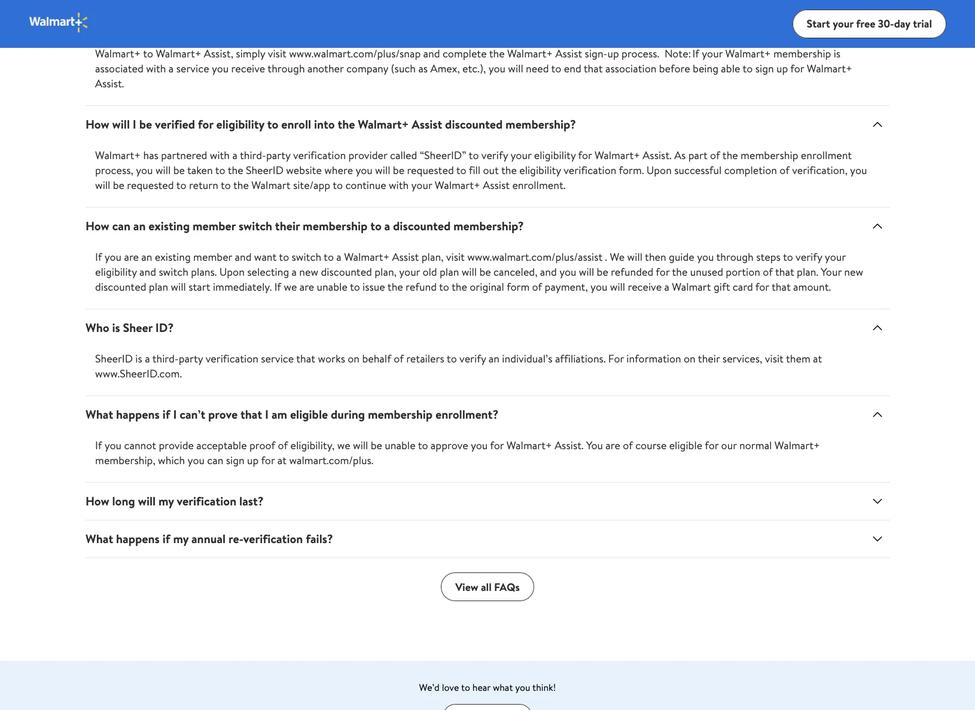 Task type: locate. For each thing, give the bounding box(es) containing it.
0 horizontal spatial upon
[[220, 265, 245, 280]]

0 horizontal spatial all
[[481, 580, 492, 595]]

membership
[[785, 31, 843, 46], [774, 46, 832, 61], [741, 148, 799, 163], [303, 218, 368, 234], [368, 407, 433, 423]]

my down which
[[159, 493, 174, 510]]

a left 'assist,'
[[169, 61, 174, 76]]

trial inside start your free 30-day trial button
[[914, 16, 933, 31]]

your up from
[[834, 16, 854, 31]]

successful
[[675, 163, 722, 178]]

enroll
[[282, 116, 311, 132]]

who is sheer id?
[[86, 320, 174, 336]]

from
[[845, 31, 868, 46]]

eligibility
[[216, 116, 265, 132], [535, 148, 576, 163], [520, 163, 562, 178], [95, 265, 137, 280]]

how
[[86, 116, 109, 132], [86, 218, 109, 234], [86, 493, 109, 510]]

1 vertical spatial at
[[278, 453, 287, 468]]

with right 'associated'
[[146, 61, 166, 76]]

verification up prove
[[206, 351, 259, 366]]

verify right fill
[[482, 148, 508, 163]]

members, left cancelled
[[206, 31, 252, 46]]

a down "sheer"
[[145, 351, 150, 366]]

you
[[587, 438, 604, 453]]

2 members, from the left
[[206, 31, 252, 46]]

third- down id? on the left
[[152, 351, 179, 366]]

able
[[722, 61, 741, 76]]

0 vertical spatial is
[[834, 46, 841, 61]]

and inside new members, existing members, cancelled members, paused members & trial members are all eligible for walmart+ assist. in order to transfer your membership from walmart+ to walmart+ assist, simply visit www.walmart.com/plus/snap and complete the walmart+ assist sign-up process.  note: if your walmart+ membership is associated with a service you receive through another company (such as amex, etc.), you will need to end that association before being able to sign up for walmart+ assist.
[[424, 46, 440, 61]]

walmart plus image
[[29, 12, 89, 33]]

at
[[814, 351, 823, 366], [278, 453, 287, 468]]

verify right "retailers"
[[460, 351, 486, 366]]

1 vertical spatial my
[[173, 531, 189, 547]]

service inside new members, existing members, cancelled members, paused members & trial members are all eligible for walmart+ assist. in order to transfer your membership from walmart+ to walmart+ assist, simply visit www.walmart.com/plus/snap and complete the walmart+ assist sign-up process.  note: if your walmart+ membership is associated with a service you receive through another company (such as amex, etc.), you will need to end that association before being able to sign up for walmart+ assist.
[[176, 61, 209, 76]]

existing left 'assist,'
[[168, 31, 204, 46]]

and left start
[[140, 265, 156, 280]]

1 vertical spatial member
[[193, 250, 232, 265]]

walmart left site/app
[[252, 178, 291, 193]]

walmart.com/plus.
[[289, 453, 374, 468]]

1 vertical spatial what
[[86, 531, 113, 547]]

for
[[574, 31, 588, 46], [791, 61, 805, 76], [198, 116, 214, 132], [579, 148, 593, 163], [656, 265, 670, 280], [756, 280, 770, 295], [491, 438, 504, 453], [705, 438, 719, 453], [261, 453, 275, 468]]

receive
[[231, 61, 265, 76], [628, 280, 662, 295]]

how for how will i be verified for eligibility to enroll into the walmart+ assist discounted membership?
[[86, 116, 109, 132]]

return
[[189, 178, 219, 193]]

assist. inside walmart+ has partnered with a third-party verification provider called "sheerid" to verify your eligibility for walmart+ assist. as part of the membership enrollment process, you will be taken to the sheerid website where you will be requested to fill out the eligibility verification form. upon successful completion of verification, you will be requested to return to the walmart site/app to continue with your walmart+ assist enrollment.
[[643, 148, 672, 163]]

members, up another
[[302, 31, 348, 46]]

refund
[[406, 280, 437, 295]]

be inside if you cannot provide acceptable proof of eligibility, we will be unable to approve you for walmart+ assist. you are of course eligible for our normal walmart+ membership, which you can sign up for at walmart.com/plus.
[[371, 438, 383, 453]]

start your free 30-day trial button
[[793, 10, 947, 38]]

eligible right 'course'
[[670, 438, 703, 453]]

1 vertical spatial through
[[717, 250, 754, 265]]

your right plan.
[[826, 250, 846, 265]]

1 vertical spatial third-
[[152, 351, 179, 366]]

party inside walmart+ has partnered with a third-party verification provider called "sheerid" to verify your eligibility for walmart+ assist. as part of the membership enrollment process, you will be taken to the sheerid website where you will be requested to fill out the eligibility verification form. upon successful completion of verification, you will be requested to return to the walmart site/app to continue with your walmart+ assist enrollment.
[[266, 148, 291, 163]]

0 vertical spatial existing
[[168, 31, 204, 46]]

switch left start
[[159, 265, 189, 280]]

2 vertical spatial visit
[[766, 351, 784, 366]]

1 vertical spatial walmart
[[673, 280, 712, 295]]

0 vertical spatial service
[[176, 61, 209, 76]]

their
[[275, 218, 300, 234], [699, 351, 721, 366]]

unused
[[691, 265, 724, 280]]

if left the "can't"
[[163, 407, 170, 423]]

upon right plans.
[[220, 265, 245, 280]]

0 vertical spatial party
[[266, 148, 291, 163]]

1 horizontal spatial receive
[[628, 280, 662, 295]]

my
[[159, 493, 174, 510], [173, 531, 189, 547]]

to left issue
[[350, 280, 360, 295]]

2 what from the top
[[86, 531, 113, 547]]

assist. down new
[[95, 76, 124, 91]]

0 vertical spatial sheerid
[[246, 163, 284, 178]]

at inside if you cannot provide acceptable proof of eligibility, we will be unable to approve you for walmart+ assist. you are of course eligible for our normal walmart+ membership, which you can sign up for at walmart.com/plus.
[[278, 453, 287, 468]]

up inside if you cannot provide acceptable proof of eligibility, we will be unable to approve you for walmart+ assist. you are of course eligible for our normal walmart+ membership, which you can sign up for at walmart.com/plus.
[[247, 453, 259, 468]]

1 horizontal spatial eligible
[[539, 31, 572, 46]]

0 horizontal spatial sign
[[226, 453, 245, 468]]

membership?
[[506, 116, 576, 132], [454, 218, 524, 234]]

requested
[[407, 163, 454, 178], [127, 178, 174, 193]]

eligible up need
[[539, 31, 572, 46]]

verification inside sheerid is a third-party verification service that works on behalf of retailers to verify an individual's affiliations. for information on their services, visit them at www.sheerid.com.
[[206, 351, 259, 366]]

0 horizontal spatial plan
[[149, 280, 168, 295]]

0 horizontal spatial can
[[112, 218, 131, 234]]

which membership types are eligible for walmart+ assist? image
[[871, 1, 886, 15]]

0 vertical spatial how
[[86, 116, 109, 132]]

0 vertical spatial eligible
[[539, 31, 572, 46]]

1 horizontal spatial their
[[699, 351, 721, 366]]

0 vertical spatial membership?
[[506, 116, 576, 132]]

a right selecting
[[292, 265, 297, 280]]

0 vertical spatial assist.
[[95, 76, 124, 91]]

my for annual
[[173, 531, 189, 547]]

1 vertical spatial party
[[179, 351, 203, 366]]

at right proof at the left of the page
[[278, 453, 287, 468]]

assist. left as
[[643, 148, 672, 163]]

we right eligibility,
[[338, 438, 351, 453]]

through inside new members, existing members, cancelled members, paused members & trial members are all eligible for walmart+ assist. in order to transfer your membership from walmart+ to walmart+ assist, simply visit www.walmart.com/plus/snap and complete the walmart+ assist sign-up process.  note: if your walmart+ membership is associated with a service you receive through another company (such as amex, etc.), you will need to end that association before being able to sign up for walmart+ assist.
[[268, 61, 305, 76]]

on right information
[[684, 351, 696, 366]]

1 horizontal spatial members
[[462, 31, 506, 46]]

2 vertical spatial existing
[[155, 250, 191, 265]]

called
[[390, 148, 418, 163]]

all right the view
[[481, 580, 492, 595]]

service up verified
[[176, 61, 209, 76]]

an
[[133, 218, 146, 234], [141, 250, 152, 265], [489, 351, 500, 366]]

0 vertical spatial if
[[95, 250, 102, 265]]

your inside start your free 30-day trial button
[[834, 16, 854, 31]]

1 members, from the left
[[119, 31, 165, 46]]

your right transfer
[[762, 31, 782, 46]]

to left return
[[176, 178, 187, 193]]

2 happens from the top
[[116, 531, 160, 547]]

to inside sheerid is a third-party verification service that works on behalf of retailers to verify an individual's affiliations. for information on their services, visit them at www.sheerid.com.
[[447, 351, 457, 366]]

how down process,
[[86, 218, 109, 234]]

0 vertical spatial my
[[159, 493, 174, 510]]

1 vertical spatial is
[[112, 320, 120, 336]]

1 on from the left
[[348, 351, 360, 366]]

i left am
[[265, 407, 269, 423]]

0 horizontal spatial sheerid
[[95, 351, 133, 366]]

third- inside walmart+ has partnered with a third-party verification provider called "sheerid" to verify your eligibility for walmart+ assist. as part of the membership enrollment process, you will be taken to the sheerid website where you will be requested to fill out the eligibility verification form. upon successful completion of verification, you will be requested to return to the walmart site/app to continue with your walmart+ assist enrollment.
[[240, 148, 266, 163]]

1 vertical spatial verify
[[796, 250, 823, 265]]

them
[[787, 351, 811, 366]]

what for what happens if my annual re-verification fails?
[[86, 531, 113, 547]]

of right "portion"
[[764, 265, 774, 280]]

1 vertical spatial service
[[261, 351, 294, 366]]

is for sheerid is a third-party verification service that works on behalf of retailers to verify an individual's affiliations. for information on their services, visit them at www.sheerid.com.
[[136, 351, 142, 366]]

0 horizontal spatial assist.
[[95, 76, 124, 91]]

how left 'long'
[[86, 493, 109, 510]]

information
[[627, 351, 682, 366]]

2 vertical spatial if
[[95, 438, 102, 453]]

new
[[95, 31, 116, 46]]

sign inside new members, existing members, cancelled members, paused members & trial members are all eligible for walmart+ assist. in order to transfer your membership from walmart+ to walmart+ assist, simply visit www.walmart.com/plus/snap and complete the walmart+ assist sign-up process.  note: if your walmart+ membership is associated with a service you receive through another company (such as amex, etc.), you will need to end that association before being able to sign up for walmart+ assist.
[[756, 61, 775, 76]]

their inside sheerid is a third-party verification service that works on behalf of retailers to verify an individual's affiliations. for information on their services, visit them at www.sheerid.com.
[[699, 351, 721, 366]]

0 horizontal spatial visit
[[268, 46, 287, 61]]

upon inside if you are an existing member and want to switch to a walmart+ assist plan, visit www.walmart.com/plus/assist . we will then guide you through steps to verify your eligibility and switch plans. upon selecting a new discounted plan, your old plan will be canceled, and you will be refunded for the unused portion of that plan. your new discounted plan will start immediately. if we are unable to issue the refund to the original form of payment, you will receive a walmart gift card for that amount.
[[220, 265, 245, 280]]

0 horizontal spatial walmart
[[252, 178, 291, 193]]

1 what from the top
[[86, 407, 113, 423]]

you
[[212, 61, 229, 76], [489, 61, 506, 76], [136, 163, 153, 178], [356, 163, 373, 178], [851, 163, 868, 178], [105, 250, 122, 265], [698, 250, 715, 265], [560, 265, 577, 280], [591, 280, 608, 295], [105, 438, 122, 453], [471, 438, 488, 453], [188, 453, 205, 468], [516, 681, 531, 695]]

trial
[[914, 16, 933, 31], [441, 31, 460, 46]]

form.
[[619, 163, 645, 178]]

2 horizontal spatial members,
[[302, 31, 348, 46]]

completion
[[725, 163, 778, 178]]

at inside sheerid is a third-party verification service that works on behalf of retailers to verify an individual's affiliations. for information on their services, visit them at www.sheerid.com.
[[814, 351, 823, 366]]

0 horizontal spatial through
[[268, 61, 305, 76]]

i left verified
[[133, 116, 136, 132]]

1 vertical spatial how
[[86, 218, 109, 234]]

.
[[606, 250, 608, 265]]

visit right simply
[[268, 46, 287, 61]]

party inside sheerid is a third-party verification service that works on behalf of retailers to verify an individual's affiliations. for information on their services, visit them at www.sheerid.com.
[[179, 351, 203, 366]]

0 horizontal spatial unable
[[317, 280, 348, 295]]

membership? up if you are an existing member and want to switch to a walmart+ assist plan, visit www.walmart.com/plus/assist . we will then guide you through steps to verify your eligibility and switch plans. upon selecting a new discounted plan, your old plan will be canceled, and you will be refunded for the unused portion of that plan. your new discounted plan will start immediately. if we are unable to issue the refund to the original form of payment, you will receive a walmart gift card for that amount.
[[454, 218, 524, 234]]

new right your
[[845, 265, 864, 280]]

0 horizontal spatial plan,
[[375, 265, 397, 280]]

30-
[[879, 16, 895, 31]]

1 how from the top
[[86, 116, 109, 132]]

provide
[[159, 438, 194, 453]]

party
[[266, 148, 291, 163], [179, 351, 203, 366]]

visit inside new members, existing members, cancelled members, paused members & trial members are all eligible for walmart+ assist. in order to transfer your membership from walmart+ to walmart+ assist, simply visit www.walmart.com/plus/snap and complete the walmart+ assist sign-up process.  note: if your walmart+ membership is associated with a service you receive through another company (such as amex, etc.), you will need to end that association before being able to sign up for walmart+ assist.
[[268, 46, 287, 61]]

assist up "sheerid"
[[412, 116, 443, 132]]

continue
[[346, 178, 387, 193]]

upon
[[647, 163, 672, 178], [220, 265, 245, 280]]

assist left "old"
[[393, 250, 419, 265]]

at right the "them" in the right of the page
[[814, 351, 823, 366]]

2 vertical spatial eligible
[[670, 438, 703, 453]]

a right taken
[[233, 148, 238, 163]]

unable inside if you are an existing member and want to switch to a walmart+ assist plan, visit www.walmart.com/plus/assist . we will then guide you through steps to verify your eligibility and switch plans. upon selecting a new discounted plan, your old plan will be canceled, and you will be refunded for the unused portion of that plan. your new discounted plan will start immediately. if we are unable to issue the refund to the original form of payment, you will receive a walmart gift card for that amount.
[[317, 280, 348, 295]]

etc.),
[[463, 61, 486, 76]]

1 horizontal spatial sheerid
[[246, 163, 284, 178]]

1 vertical spatial with
[[210, 148, 230, 163]]

1 horizontal spatial unable
[[385, 438, 416, 453]]

0 vertical spatial we
[[284, 280, 297, 295]]

we'd love to hear what you think!
[[419, 681, 557, 695]]

receive down cancelled
[[231, 61, 265, 76]]

member up start
[[193, 250, 232, 265]]

1 horizontal spatial third-
[[240, 148, 266, 163]]

of
[[711, 148, 721, 163], [780, 163, 790, 178], [764, 265, 774, 280], [533, 280, 543, 295], [394, 351, 404, 366], [278, 438, 288, 453], [623, 438, 633, 453]]

sign right the able
[[756, 61, 775, 76]]

eligibility up enrollment.
[[535, 148, 576, 163]]

existing left plans.
[[155, 250, 191, 265]]

if down how long will my verification last?
[[163, 531, 170, 547]]

what up membership,
[[86, 407, 113, 423]]

1 vertical spatial assist.
[[643, 148, 672, 163]]

start
[[807, 16, 831, 31]]

be
[[139, 116, 152, 132], [173, 163, 185, 178], [393, 163, 405, 178], [113, 178, 125, 193], [480, 265, 491, 280], [597, 265, 609, 280], [371, 438, 383, 453]]

a inside walmart+ has partnered with a third-party verification provider called "sheerid" to verify your eligibility for walmart+ assist. as part of the membership enrollment process, you will be taken to the sheerid website where you will be requested to fill out the eligibility verification form. upon successful completion of verification, you will be requested to return to the walmart site/app to continue with your walmart+ assist enrollment.
[[233, 148, 238, 163]]

transfer
[[722, 31, 759, 46]]

what for what happens if i can't prove that i am eligible during membership enrollment?
[[86, 407, 113, 423]]

walmart
[[252, 178, 291, 193], [673, 280, 712, 295]]

third- left website
[[240, 148, 266, 163]]

provider
[[349, 148, 388, 163]]

verify up amount.
[[796, 250, 823, 265]]

2 vertical spatial an
[[489, 351, 500, 366]]

2 new from the left
[[845, 265, 864, 280]]

to left end
[[552, 61, 562, 76]]

0 vertical spatial happens
[[116, 407, 160, 423]]

0 vertical spatial their
[[275, 218, 300, 234]]

eligibility up who is sheer id?
[[95, 265, 137, 280]]

to right the want
[[279, 250, 289, 265]]

unable left issue
[[317, 280, 348, 295]]

with
[[146, 61, 166, 76], [210, 148, 230, 163], [389, 178, 409, 193]]

i left the "can't"
[[173, 407, 177, 423]]

through inside if you are an existing member and want to switch to a walmart+ assist plan, visit www.walmart.com/plus/assist . we will then guide you through steps to verify your eligibility and switch plans. upon selecting a new discounted plan, your old plan will be canceled, and you will be refunded for the unused portion of that plan. your new discounted plan will start immediately. if we are unable to issue the refund to the original form of payment, you will receive a walmart gift card for that amount.
[[717, 250, 754, 265]]

new right selecting
[[300, 265, 319, 280]]

1 vertical spatial membership?
[[454, 218, 524, 234]]

0 horizontal spatial receive
[[231, 61, 265, 76]]

faqs
[[495, 580, 520, 595]]

annual
[[192, 531, 226, 547]]

sign
[[756, 61, 775, 76], [226, 453, 245, 468]]

verification
[[293, 148, 346, 163], [564, 163, 617, 178], [206, 351, 259, 366], [177, 493, 237, 510], [243, 531, 303, 547]]

0 vertical spatial visit
[[268, 46, 287, 61]]

2 vertical spatial how
[[86, 493, 109, 510]]

our
[[722, 438, 737, 453]]

1 happens from the top
[[116, 407, 160, 423]]

members, right new
[[119, 31, 165, 46]]

2 vertical spatial with
[[389, 178, 409, 193]]

unable
[[317, 280, 348, 295], [385, 438, 416, 453]]

0 vertical spatial if
[[163, 407, 170, 423]]

party up the "can't"
[[179, 351, 203, 366]]

1 horizontal spatial can
[[207, 453, 224, 468]]

2 if from the top
[[163, 531, 170, 547]]

1 vertical spatial upon
[[220, 265, 245, 280]]

upon left as
[[647, 163, 672, 178]]

is left from
[[834, 46, 841, 61]]

behalf
[[362, 351, 392, 366]]

0 horizontal spatial members,
[[119, 31, 165, 46]]

if for i
[[95, 438, 102, 453]]

0 horizontal spatial up
[[247, 453, 259, 468]]

2 vertical spatial is
[[136, 351, 142, 366]]

associated
[[95, 61, 144, 76]]

want
[[254, 250, 277, 265]]

all up need
[[526, 31, 536, 46]]

the inside new members, existing members, cancelled members, paused members & trial members are all eligible for walmart+ assist. in order to transfer your membership from walmart+ to walmart+ assist, simply visit www.walmart.com/plus/snap and complete the walmart+ assist sign-up process.  note: if your walmart+ membership is associated with a service you receive through another company (such as amex, etc.), you will need to end that association before being able to sign up for walmart+ assist.
[[490, 46, 505, 61]]

a inside sheerid is a third-party verification service that works on behalf of retailers to verify an individual's affiliations. for information on their services, visit them at www.sheerid.com.
[[145, 351, 150, 366]]

assist
[[556, 46, 583, 61], [412, 116, 443, 132], [483, 178, 510, 193], [393, 250, 419, 265]]

0 vertical spatial receive
[[231, 61, 265, 76]]

if inside if you cannot provide acceptable proof of eligibility, we will be unable to approve you for walmart+ assist. you are of course eligible for our normal walmart+ membership, which you can sign up for at walmart.com/plus.
[[95, 438, 102, 453]]

we'd
[[419, 681, 440, 695]]

assist inside walmart+ has partnered with a third-party verification provider called "sheerid" to verify your eligibility for walmart+ assist. as part of the membership enrollment process, you will be taken to the sheerid website where you will be requested to fill out the eligibility verification form. upon successful completion of verification, you will be requested to return to the walmart site/app to continue with your walmart+ assist enrollment.
[[483, 178, 510, 193]]

if for existing
[[95, 250, 102, 265]]

1 vertical spatial their
[[699, 351, 721, 366]]

2 horizontal spatial assist.
[[643, 148, 672, 163]]

how up process,
[[86, 116, 109, 132]]

and right (such
[[424, 46, 440, 61]]

a
[[169, 61, 174, 76], [233, 148, 238, 163], [385, 218, 391, 234], [337, 250, 342, 265], [292, 265, 297, 280], [665, 280, 670, 295], [145, 351, 150, 366]]

that
[[584, 61, 603, 76], [776, 265, 795, 280], [772, 280, 791, 295], [297, 351, 316, 366], [241, 407, 262, 423]]

2 horizontal spatial is
[[834, 46, 841, 61]]

3 how from the top
[[86, 493, 109, 510]]

0 vertical spatial what
[[86, 407, 113, 423]]

1 horizontal spatial at
[[814, 351, 823, 366]]

sheerid left website
[[246, 163, 284, 178]]

we right the immediately.
[[284, 280, 297, 295]]

switch
[[239, 218, 272, 234], [292, 250, 322, 265], [159, 265, 189, 280]]

2 how from the top
[[86, 218, 109, 234]]

0 horizontal spatial third-
[[152, 351, 179, 366]]

members,
[[119, 31, 165, 46], [206, 31, 252, 46], [302, 31, 348, 46]]

prove
[[208, 407, 238, 423]]

complete
[[443, 46, 487, 61]]

1 vertical spatial sign
[[226, 453, 245, 468]]

sheerid inside sheerid is a third-party verification service that works on behalf of retailers to verify an individual's affiliations. for information on their services, visit them at www.sheerid.com.
[[95, 351, 133, 366]]

existing down return
[[149, 218, 190, 234]]

switch up the want
[[239, 218, 272, 234]]

your down called at the left top of the page
[[412, 178, 433, 193]]

1 horizontal spatial assist.
[[555, 438, 584, 453]]

1 vertical spatial can
[[207, 453, 224, 468]]

is inside sheerid is a third-party verification service that works on behalf of retailers to verify an individual's affiliations. for information on their services, visit them at www.sheerid.com.
[[136, 351, 142, 366]]

1 vertical spatial unable
[[385, 438, 416, 453]]

if
[[95, 250, 102, 265], [275, 280, 281, 295], [95, 438, 102, 453]]

if
[[163, 407, 170, 423], [163, 531, 170, 547]]

we inside if you cannot provide acceptable proof of eligibility, we will be unable to approve you for walmart+ assist. you are of course eligible for our normal walmart+ membership, which you can sign up for at walmart.com/plus.
[[338, 438, 351, 453]]

0 horizontal spatial their
[[275, 218, 300, 234]]

2 horizontal spatial up
[[777, 61, 789, 76]]

0 horizontal spatial new
[[300, 265, 319, 280]]

paused
[[350, 31, 383, 46]]

1 new from the left
[[300, 265, 319, 280]]

1 horizontal spatial through
[[717, 250, 754, 265]]

up left process.
[[608, 46, 620, 61]]

switch down how can an existing member switch their membership to a discounted membership? on the top of the page
[[292, 250, 322, 265]]

my left annual
[[173, 531, 189, 547]]

to right "retailers"
[[447, 351, 457, 366]]

up right "acceptable" at the bottom
[[247, 453, 259, 468]]

1 if from the top
[[163, 407, 170, 423]]

assist.
[[95, 76, 124, 91], [643, 148, 672, 163], [555, 438, 584, 453]]

their up the want
[[275, 218, 300, 234]]

order
[[682, 31, 707, 46]]

2 horizontal spatial eligible
[[670, 438, 703, 453]]

assist. for how will i be verified for eligibility to enroll into the walmart+ assist discounted membership?
[[643, 148, 672, 163]]

1 vertical spatial receive
[[628, 280, 662, 295]]

who is sheer id? image
[[871, 321, 886, 335]]

eligible inside if you cannot provide acceptable proof of eligibility, we will be unable to approve you for walmart+ assist. you are of course eligible for our normal walmart+ membership, which you can sign up for at walmart.com/plus.
[[670, 438, 703, 453]]

through down cancelled
[[268, 61, 305, 76]]

plans.
[[191, 265, 217, 280]]

trial right the day
[[914, 16, 933, 31]]

is down "sheer"
[[136, 351, 142, 366]]

assist inside if you are an existing member and want to switch to a walmart+ assist plan, visit www.walmart.com/plus/assist . we will then guide you through steps to verify your eligibility and switch plans. upon selecting a new discounted plan, your old plan will be canceled, and you will be refunded for the unused portion of that plan. your new discounted plan will start immediately. if we are unable to issue the refund to the original form of payment, you will receive a walmart gift card for that amount.
[[393, 250, 419, 265]]

sign left proof at the left of the page
[[226, 453, 245, 468]]

1 vertical spatial happens
[[116, 531, 160, 547]]

through up card
[[717, 250, 754, 265]]

2 vertical spatial verify
[[460, 351, 486, 366]]

steps
[[757, 250, 781, 265]]

members left &
[[386, 31, 429, 46]]

with down called at the left top of the page
[[389, 178, 409, 193]]

on right works
[[348, 351, 360, 366]]

1 vertical spatial an
[[141, 250, 152, 265]]

1 horizontal spatial members,
[[206, 31, 252, 46]]

to right the able
[[743, 61, 753, 76]]

on
[[348, 351, 360, 366], [684, 351, 696, 366]]

can inside if you cannot provide acceptable proof of eligibility, we will be unable to approve you for walmart+ assist. you are of course eligible for our normal walmart+ membership, which you can sign up for at walmart.com/plus.
[[207, 453, 224, 468]]

can down process,
[[112, 218, 131, 234]]

1 vertical spatial if
[[163, 531, 170, 547]]

your right 'before'
[[702, 46, 723, 61]]

verification,
[[793, 163, 848, 178]]

0 horizontal spatial is
[[112, 320, 120, 336]]

party down the enroll
[[266, 148, 291, 163]]

what down 'long'
[[86, 531, 113, 547]]

1 horizontal spatial visit
[[446, 250, 465, 265]]

new
[[300, 265, 319, 280], [845, 265, 864, 280]]

amex,
[[431, 61, 460, 76]]

trial right &
[[441, 31, 460, 46]]

a down continue
[[385, 218, 391, 234]]

assist. inside if you cannot provide acceptable proof of eligibility, we will be unable to approve you for walmart+ assist. you are of course eligible for our normal walmart+ membership, which you can sign up for at walmart.com/plus.
[[555, 438, 584, 453]]

if you are an existing member and want to switch to a walmart+ assist plan, visit www.walmart.com/plus/assist . we will then guide you through steps to verify your eligibility and switch plans. upon selecting a new discounted plan, your old plan will be canceled, and you will be refunded for the unused portion of that plan. your new discounted plan will start immediately. if we are unable to issue the refund to the original form of payment, you will receive a walmart gift card for that amount.
[[95, 250, 864, 295]]

will inside new members, existing members, cancelled members, paused members & trial members are all eligible for walmart+ assist. in order to transfer your membership from walmart+ to walmart+ assist, simply visit www.walmart.com/plus/snap and complete the walmart+ assist sign-up process.  note: if your walmart+ membership is associated with a service you receive through another company (such as amex, etc.), you will need to end that association before being able to sign up for walmart+ assist.
[[509, 61, 524, 76]]

2 horizontal spatial visit
[[766, 351, 784, 366]]



Task type: vqa. For each thing, say whether or not it's contained in the screenshot.
middle How
yes



Task type: describe. For each thing, give the bounding box(es) containing it.
sign-
[[585, 46, 608, 61]]

assist,
[[204, 46, 234, 61]]

is inside new members, existing members, cancelled members, paused members & trial members are all eligible for walmart+ assist. in order to transfer your membership from walmart+ to walmart+ assist, simply visit www.walmart.com/plus/snap and complete the walmart+ assist sign-up process.  note: if your walmart+ membership is associated with a service you receive through another company (such as amex, etc.), you will need to end that association before being able to sign up for walmart+ assist.
[[834, 46, 841, 61]]

enrollment
[[802, 148, 853, 163]]

another
[[308, 61, 344, 76]]

for inside walmart+ has partnered with a third-party verification provider called "sheerid" to verify your eligibility for walmart+ assist. as part of the membership enrollment process, you will be taken to the sheerid website where you will be requested to fill out the eligibility verification form. upon successful completion of verification, you will be requested to return to the walmart site/app to continue with your walmart+ assist enrollment.
[[579, 148, 593, 163]]

eligibility,
[[291, 438, 335, 453]]

day
[[895, 16, 911, 31]]

id?
[[156, 320, 174, 336]]

website
[[286, 163, 322, 178]]

to right taken
[[215, 163, 225, 178]]

a inside new members, existing members, cancelled members, paused members & trial members are all eligible for walmart+ assist. in order to transfer your membership from walmart+ to walmart+ assist, simply visit www.walmart.com/plus/snap and complete the walmart+ assist sign-up process.  note: if your walmart+ membership is associated with a service you receive through another company (such as amex, etc.), you will need to end that association before being able to sign up for walmart+ assist.
[[169, 61, 174, 76]]

portion
[[726, 265, 761, 280]]

walmart+ inside if you are an existing member and want to switch to a walmart+ assist plan, visit www.walmart.com/plus/assist . we will then guide you through steps to verify your eligibility and switch plans. upon selecting a new discounted plan, your old plan will be canceled, and you will be refunded for the unused portion of that plan. your new discounted plan will start immediately. if we are unable to issue the refund to the original form of payment, you will receive a walmart gift card for that amount.
[[344, 250, 390, 265]]

works
[[318, 351, 345, 366]]

taken
[[187, 163, 213, 178]]

love
[[442, 681, 459, 695]]

view all faqs link
[[441, 573, 535, 602]]

a down how can an existing member switch their membership to a discounted membership? on the top of the page
[[337, 250, 342, 265]]

to right steps
[[784, 250, 794, 265]]

fill
[[469, 163, 481, 178]]

1 horizontal spatial i
[[173, 407, 177, 423]]

sheerid inside walmart+ has partnered with a third-party verification provider called "sheerid" to verify your eligibility for walmart+ assist. as part of the membership enrollment process, you will be taken to the sheerid website where you will be requested to fill out the eligibility verification form. upon successful completion of verification, you will be requested to return to the walmart site/app to continue with your walmart+ assist enrollment.
[[246, 163, 284, 178]]

and left the want
[[235, 250, 252, 265]]

1 vertical spatial all
[[481, 580, 492, 595]]

0 horizontal spatial i
[[133, 116, 136, 132]]

assist. in
[[639, 31, 679, 46]]

start your free 30-day trial
[[807, 16, 933, 31]]

1 horizontal spatial up
[[608, 46, 620, 61]]

we
[[610, 250, 625, 265]]

services,
[[723, 351, 763, 366]]

1 members from the left
[[386, 31, 429, 46]]

0 vertical spatial member
[[193, 218, 236, 234]]

where
[[325, 163, 353, 178]]

old
[[423, 265, 438, 280]]

hear
[[473, 681, 491, 695]]

if you cannot provide acceptable proof of eligibility, we will be unable to approve you for walmart+ assist. you are of course eligible for our normal walmart+ membership, which you can sign up for at walmart.com/plus.
[[95, 438, 821, 468]]

your right out
[[511, 148, 532, 163]]

proof
[[250, 438, 276, 453]]

of inside sheerid is a third-party verification service that works on behalf of retailers to verify an individual's affiliations. for information on their services, visit them at www.sheerid.com.
[[394, 351, 404, 366]]

0 vertical spatial can
[[112, 218, 131, 234]]

issue
[[363, 280, 385, 295]]

think!
[[533, 681, 557, 695]]

verify inside if you are an existing member and want to switch to a walmart+ assist plan, visit www.walmart.com/plus/assist . we will then guide you through steps to verify your eligibility and switch plans. upon selecting a new discounted plan, your old plan will be canceled, and you will be refunded for the unused portion of that plan. your new discounted plan will start immediately. if we are unable to issue the refund to the original form of payment, you will receive a walmart gift card for that amount.
[[796, 250, 823, 265]]

your left "old"
[[399, 265, 420, 280]]

approve
[[431, 438, 469, 453]]

that inside sheerid is a third-party verification service that works on behalf of retailers to verify an individual's affiliations. for information on their services, visit them at www.sheerid.com.
[[297, 351, 316, 366]]

2 on from the left
[[684, 351, 696, 366]]

of right form
[[533, 280, 543, 295]]

to right love
[[462, 681, 471, 695]]

verification left form.
[[564, 163, 617, 178]]

1 horizontal spatial plan
[[440, 265, 459, 280]]

how long will my verification last? image
[[871, 495, 886, 509]]

we inside if you are an existing member and want to switch to a walmart+ assist plan, visit www.walmart.com/plus/assist . we will then guide you through steps to verify your eligibility and switch plans. upon selecting a new discounted plan, your old plan will be canceled, and you will be refunded for the unused portion of that plan. your new discounted plan will start immediately. if we are unable to issue the refund to the original form of payment, you will receive a walmart gift card for that amount.
[[284, 280, 297, 295]]

site/app
[[293, 178, 331, 193]]

1 vertical spatial existing
[[149, 218, 190, 234]]

start
[[189, 280, 211, 295]]

simply
[[236, 46, 265, 61]]

end
[[564, 61, 582, 76]]

walmart+ has partnered with a third-party verification provider called "sheerid" to verify your eligibility for walmart+ assist. as part of the membership enrollment process, you will be taken to the sheerid website where you will be requested to fill out the eligibility verification form. upon successful completion of verification, you will be requested to return to the walmart site/app to continue with your walmart+ assist enrollment.
[[95, 148, 868, 193]]

to down continue
[[371, 218, 382, 234]]

trial inside new members, existing members, cancelled members, paused members & trial members are all eligible for walmart+ assist. in order to transfer your membership from walmart+ to walmart+ assist, simply visit www.walmart.com/plus/snap and complete the walmart+ assist sign-up process.  note: if your walmart+ membership is associated with a service you receive through another company (such as amex, etc.), you will need to end that association before being able to sign up for walmart+ assist.
[[441, 31, 460, 46]]

with inside new members, existing members, cancelled members, paused members & trial members are all eligible for walmart+ assist. in order to transfer your membership from walmart+ to walmart+ assist, simply visit www.walmart.com/plus/snap and complete the walmart+ assist sign-up process.  note: if your walmart+ membership is associated with a service you receive through another company (such as amex, etc.), you will need to end that association before being able to sign up for walmart+ assist.
[[146, 61, 166, 76]]

0 vertical spatial an
[[133, 218, 146, 234]]

my for verification
[[159, 493, 174, 510]]

eligibility right out
[[520, 163, 562, 178]]

as
[[419, 61, 428, 76]]

eligibility left the enroll
[[216, 116, 265, 132]]

happens for my
[[116, 531, 160, 547]]

a down then on the top
[[665, 280, 670, 295]]

form
[[507, 280, 530, 295]]

visit inside sheerid is a third-party verification service that works on behalf of retailers to verify an individual's affiliations. for information on their services, visit them at www.sheerid.com.
[[766, 351, 784, 366]]

need
[[526, 61, 549, 76]]

of right proof at the left of the page
[[278, 438, 288, 453]]

receive inside new members, existing members, cancelled members, paused members & trial members are all eligible for walmart+ assist. in order to transfer your membership from walmart+ to walmart+ assist, simply visit www.walmart.com/plus/snap and complete the walmart+ assist sign-up process.  note: if your walmart+ membership is associated with a service you receive through another company (such as amex, etc.), you will need to end that association before being able to sign up for walmart+ assist.
[[231, 61, 265, 76]]

verification down last?
[[243, 531, 303, 547]]

walmart inside if you are an existing member and want to switch to a walmart+ assist plan, visit www.walmart.com/plus/assist . we will then guide you through steps to verify your eligibility and switch plans. upon selecting a new discounted plan, your old plan will be canceled, and you will be refunded for the unused portion of that plan. your new discounted plan will start immediately. if we are unable to issue the refund to the original form of payment, you will receive a walmart gift card for that amount.
[[673, 280, 712, 295]]

assist. inside new members, existing members, cancelled members, paused members & trial members are all eligible for walmart+ assist. in order to transfer your membership from walmart+ to walmart+ assist, simply visit www.walmart.com/plus/snap and complete the walmart+ assist sign-up process.  note: if your walmart+ membership is associated with a service you receive through another company (such as amex, etc.), you will need to end that association before being able to sign up for walmart+ assist.
[[95, 76, 124, 91]]

to right new
[[143, 46, 153, 61]]

part
[[689, 148, 708, 163]]

enrollment.
[[513, 178, 566, 193]]

unable inside if you cannot provide acceptable proof of eligibility, we will be unable to approve you for walmart+ assist. you are of course eligible for our normal walmart+ membership, which you can sign up for at walmart.com/plus.
[[385, 438, 416, 453]]

individual's
[[503, 351, 553, 366]]

2 members from the left
[[462, 31, 506, 46]]

during
[[331, 407, 365, 423]]

what happens if my annual re-verification fails?
[[86, 531, 333, 547]]

who
[[86, 320, 109, 336]]

view all faqs
[[456, 580, 520, 595]]

to down how can an existing member switch their membership to a discounted membership? on the top of the page
[[324, 250, 334, 265]]

for
[[609, 351, 625, 366]]

are inside if you cannot provide acceptable proof of eligibility, we will be unable to approve you for walmart+ assist. you are of course eligible for our normal walmart+ membership, which you can sign up for at walmart.com/plus.
[[606, 438, 621, 453]]

1 horizontal spatial plan,
[[422, 250, 444, 265]]

refunded
[[611, 265, 654, 280]]

to left fill
[[457, 163, 467, 178]]

card
[[733, 280, 754, 295]]

what happens if i can't prove that i am eligible during membership enrollment? image
[[871, 408, 886, 422]]

membership,
[[95, 453, 156, 468]]

last?
[[240, 493, 264, 510]]

www.walmart.com/plus/snap
[[289, 46, 421, 61]]

verify inside walmart+ has partnered with a third-party verification provider called "sheerid" to verify your eligibility for walmart+ assist. as part of the membership enrollment process, you will be taken to the sheerid website where you will be requested to fill out the eligibility verification form. upon successful completion of verification, you will be requested to return to the walmart site/app to continue with your walmart+ assist enrollment.
[[482, 148, 508, 163]]

to right order
[[709, 31, 720, 46]]

1 horizontal spatial switch
[[239, 218, 272, 234]]

has
[[143, 148, 159, 163]]

what happens if i can't prove that i am eligible during membership enrollment?
[[86, 407, 499, 423]]

to left out
[[469, 148, 479, 163]]

payment,
[[545, 280, 588, 295]]

visit inside if you are an existing member and want to switch to a walmart+ assist plan, visit www.walmart.com/plus/assist . we will then guide you through steps to verify your eligibility and switch plans. upon selecting a new discounted plan, your old plan will be canceled, and you will be refunded for the unused portion of that plan. your new discounted plan will start immediately. if we are unable to issue the refund to the original form of payment, you will receive a walmart gift card for that amount.
[[446, 250, 465, 265]]

company
[[347, 61, 389, 76]]

0 horizontal spatial eligible
[[290, 407, 328, 423]]

cancelled
[[255, 31, 299, 46]]

eligible inside new members, existing members, cancelled members, paused members & trial members are all eligible for walmart+ assist. in order to transfer your membership from walmart+ to walmart+ assist, simply visit www.walmart.com/plus/snap and complete the walmart+ assist sign-up process.  note: if your walmart+ membership is associated with a service you receive through another company (such as amex, etc.), you will need to end that association before being able to sign up for walmart+ assist.
[[539, 31, 572, 46]]

to right return
[[221, 178, 231, 193]]

verify inside sheerid is a third-party verification service that works on behalf of retailers to verify an individual's affiliations. for information on their services, visit them at www.sheerid.com.
[[460, 351, 486, 366]]

2 horizontal spatial with
[[389, 178, 409, 193]]

verification up site/app
[[293, 148, 346, 163]]

an inside if you are an existing member and want to switch to a walmart+ assist plan, visit www.walmart.com/plus/assist . we will then guide you through steps to verify your eligibility and switch plans. upon selecting a new discounted plan, your old plan will be canceled, and you will be refunded for the unused portion of that plan. your new discounted plan will start immediately. if we are unable to issue the refund to the original form of payment, you will receive a walmart gift card for that amount.
[[141, 250, 152, 265]]

existing inside new members, existing members, cancelled members, paused members & trial members are all eligible for walmart+ assist. in order to transfer your membership from walmart+ to walmart+ assist, simply visit www.walmart.com/plus/snap and complete the walmart+ assist sign-up process.  note: if your walmart+ membership is associated with a service you receive through another company (such as amex, etc.), you will need to end that association before being able to sign up for walmart+ assist.
[[168, 31, 204, 46]]

assist. for what happens if i can't prove that i am eligible during membership enrollment?
[[555, 438, 584, 453]]

0 horizontal spatial requested
[[127, 178, 174, 193]]

an inside sheerid is a third-party verification service that works on behalf of retailers to verify an individual's affiliations. for information on their services, visit them at www.sheerid.com.
[[489, 351, 500, 366]]

immediately.
[[213, 280, 272, 295]]

upon inside walmart+ has partnered with a third-party verification provider called "sheerid" to verify your eligibility for walmart+ assist. as part of the membership enrollment process, you will be taken to the sheerid website where you will be requested to fill out the eligibility verification form. upon successful completion of verification, you will be requested to return to the walmart site/app to continue with your walmart+ assist enrollment.
[[647, 163, 672, 178]]

cannot
[[124, 438, 156, 453]]

of left 'course'
[[623, 438, 633, 453]]

of right part
[[711, 148, 721, 163]]

existing inside if you are an existing member and want to switch to a walmart+ assist plan, visit www.walmart.com/plus/assist . we will then guide you through steps to verify your eligibility and switch plans. upon selecting a new discounted plan, your old plan will be canceled, and you will be refunded for the unused portion of that plan. your new discounted plan will start immediately. if we are unable to issue the refund to the original form of payment, you will receive a walmart gift card for that amount.
[[155, 250, 191, 265]]

normal
[[740, 438, 773, 453]]

as
[[675, 148, 686, 163]]

how for how can an existing member switch their membership to a discounted membership?
[[86, 218, 109, 234]]

how for how long will my verification last?
[[86, 493, 109, 510]]

that inside new members, existing members, cancelled members, paused members & trial members are all eligible for walmart+ assist. in order to transfer your membership from walmart+ to walmart+ assist, simply visit www.walmart.com/plus/snap and complete the walmart+ assist sign-up process.  note: if your walmart+ membership is associated with a service you receive through another company (such as amex, etc.), you will need to end that association before being able to sign up for walmart+ assist.
[[584, 61, 603, 76]]

of right completion
[[780, 163, 790, 178]]

1 vertical spatial if
[[275, 280, 281, 295]]

&
[[432, 31, 439, 46]]

membership inside walmart+ has partnered with a third-party verification provider called "sheerid" to verify your eligibility for walmart+ assist. as part of the membership enrollment process, you will be taken to the sheerid website where you will be requested to fill out the eligibility verification form. upon successful completion of verification, you will be requested to return to the walmart site/app to continue with your walmart+ assist enrollment.
[[741, 148, 799, 163]]

sheerid is a third-party verification service that works on behalf of retailers to verify an individual's affiliations. for information on their services, visit them at www.sheerid.com.
[[95, 351, 823, 381]]

how will i be verified for eligibility to enroll into the walmart+ assist discounted membership? image
[[871, 117, 886, 132]]

walmart inside walmart+ has partnered with a third-party verification provider called "sheerid" to verify your eligibility for walmart+ assist. as part of the membership enrollment process, you will be taken to the sheerid website where you will be requested to fill out the eligibility verification form. upon successful completion of verification, you will be requested to return to the walmart site/app to continue with your walmart+ assist enrollment.
[[252, 178, 291, 193]]

third- inside sheerid is a third-party verification service that works on behalf of retailers to verify an individual's affiliations. for information on their services, visit them at www.sheerid.com.
[[152, 351, 179, 366]]

to right "old"
[[439, 280, 450, 295]]

0 horizontal spatial switch
[[159, 265, 189, 280]]

what happens if my annual re-verification fails? image
[[871, 532, 886, 547]]

member inside if you are an existing member and want to switch to a walmart+ assist plan, visit www.walmart.com/plus/assist . we will then guide you through steps to verify your eligibility and switch plans. upon selecting a new discounted plan, your old plan will be canceled, and you will be refunded for the unused portion of that plan. your new discounted plan will start immediately. if we are unable to issue the refund to the original form of payment, you will receive a walmart gift card for that amount.
[[193, 250, 232, 265]]

what
[[493, 681, 513, 695]]

course
[[636, 438, 667, 453]]

if for i
[[163, 407, 170, 423]]

1 horizontal spatial requested
[[407, 163, 454, 178]]

www.sheerid.com.
[[95, 366, 182, 381]]

guide
[[669, 250, 695, 265]]

2 horizontal spatial i
[[265, 407, 269, 423]]

will inside if you cannot provide acceptable proof of eligibility, we will be unable to approve you for walmart+ assist. you are of course eligible for our normal walmart+ membership, which you can sign up for at walmart.com/plus.
[[353, 438, 368, 453]]

association
[[606, 61, 657, 76]]

enrollment?
[[436, 407, 499, 423]]

process.
[[622, 46, 660, 61]]

(such
[[391, 61, 416, 76]]

retailers
[[407, 351, 445, 366]]

can't
[[180, 407, 205, 423]]

to right site/app
[[333, 178, 343, 193]]

happens for i
[[116, 407, 160, 423]]

and right canceled,
[[541, 265, 557, 280]]

to left the enroll
[[267, 116, 279, 132]]

receive inside if you are an existing member and want to switch to a walmart+ assist plan, visit www.walmart.com/plus/assist . we will then guide you through steps to verify your eligibility and switch plans. upon selecting a new discounted plan, your old plan will be canceled, and you will be refunded for the unused portion of that plan. your new discounted plan will start immediately. if we are unable to issue the refund to the original form of payment, you will receive a walmart gift card for that amount.
[[628, 280, 662, 295]]

to inside if you cannot provide acceptable proof of eligibility, we will be unable to approve you for walmart+ assist. you are of course eligible for our normal walmart+ membership, which you can sign up for at walmart.com/plus.
[[418, 438, 428, 453]]

3 members, from the left
[[302, 31, 348, 46]]

eligibility inside if you are an existing member and want to switch to a walmart+ assist plan, visit www.walmart.com/plus/assist . we will then guide you through steps to verify your eligibility and switch plans. upon selecting a new discounted plan, your old plan will be canceled, and you will be refunded for the unused portion of that plan. your new discounted plan will start immediately. if we are unable to issue the refund to the original form of payment, you will receive a walmart gift card for that amount.
[[95, 265, 137, 280]]

free
[[857, 16, 876, 31]]

is for who is sheer id?
[[112, 320, 120, 336]]

all inside new members, existing members, cancelled members, paused members & trial members are all eligible for walmart+ assist. in order to transfer your membership from walmart+ to walmart+ assist, simply visit www.walmart.com/plus/snap and complete the walmart+ assist sign-up process.  note: if your walmart+ membership is associated with a service you receive through another company (such as amex, etc.), you will need to end that association before being able to sign up for walmart+ assist.
[[526, 31, 536, 46]]

your
[[822, 265, 842, 280]]

how long will my verification last?
[[86, 493, 264, 510]]

which
[[158, 453, 185, 468]]

2 horizontal spatial switch
[[292, 250, 322, 265]]

verification up annual
[[177, 493, 237, 510]]

how can an existing member switch their membership to a discounted membership? image
[[871, 219, 886, 234]]

how can an existing member switch their membership to a discounted membership?
[[86, 218, 524, 234]]

are inside new members, existing members, cancelled members, paused members & trial members are all eligible for walmart+ assist. in order to transfer your membership from walmart+ to walmart+ assist, simply visit www.walmart.com/plus/snap and complete the walmart+ assist sign-up process.  note: if your walmart+ membership is associated with a service you receive through another company (such as amex, etc.), you will need to end that association before being able to sign up for walmart+ assist.
[[508, 31, 523, 46]]

if for my
[[163, 531, 170, 547]]

assist inside new members, existing members, cancelled members, paused members & trial members are all eligible for walmart+ assist. in order to transfer your membership from walmart+ to walmart+ assist, simply visit www.walmart.com/plus/snap and complete the walmart+ assist sign-up process.  note: if your walmart+ membership is associated with a service you receive through another company (such as amex, etc.), you will need to end that association before being able to sign up for walmart+ assist.
[[556, 46, 583, 61]]

service inside sheerid is a third-party verification service that works on behalf of retailers to verify an individual's affiliations. for information on their services, visit them at www.sheerid.com.
[[261, 351, 294, 366]]

sign inside if you cannot provide acceptable proof of eligibility, we will be unable to approve you for walmart+ assist. you are of course eligible for our normal walmart+ membership, which you can sign up for at walmart.com/plus.
[[226, 453, 245, 468]]

view
[[456, 580, 479, 595]]



